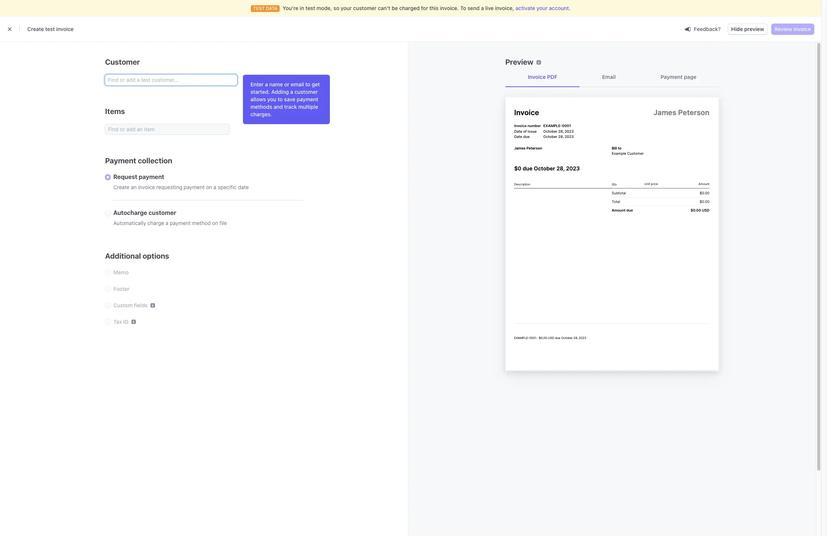 Task type: describe. For each thing, give the bounding box(es) containing it.
can't
[[378, 5, 390, 11]]

email
[[291, 81, 304, 88]]

tab list containing invoice pdf
[[505, 67, 719, 87]]

1 horizontal spatial to
[[305, 81, 310, 88]]

to
[[460, 5, 466, 11]]

create inside request payment create an invoice requesting payment on a specific date
[[113, 184, 129, 191]]

memo
[[113, 270, 129, 276]]

id
[[123, 319, 128, 325]]

file
[[220, 220, 227, 227]]

payment for payment collection
[[105, 157, 136, 165]]

name
[[269, 81, 283, 88]]

options
[[143, 252, 169, 261]]

request payment create an invoice requesting payment on a specific date
[[113, 174, 249, 191]]

or
[[284, 81, 289, 88]]

review invoice
[[775, 26, 811, 32]]

1 your from the left
[[341, 5, 352, 11]]

invoice pdf
[[528, 74, 557, 80]]

preview
[[744, 26, 764, 32]]

Find or add a test customer… text field
[[105, 75, 237, 85]]

a inside request payment create an invoice requesting payment on a specific date
[[213, 184, 216, 191]]

payment page
[[661, 74, 696, 80]]

custom fields
[[113, 303, 148, 309]]

method
[[192, 220, 211, 227]]

methods
[[250, 104, 272, 110]]

send
[[468, 5, 480, 11]]

save
[[284, 96, 295, 103]]

you
[[267, 96, 276, 103]]

account
[[549, 5, 569, 11]]

adding
[[271, 89, 289, 95]]

invoice,
[[495, 5, 514, 11]]

0 horizontal spatial invoice
[[56, 26, 74, 32]]

hide
[[731, 26, 743, 32]]

pdf
[[547, 74, 557, 80]]

enter a name or email to get started. adding a customer allows you to save payment methods and track multiple charges.
[[250, 81, 320, 118]]

tax
[[113, 319, 122, 325]]

invoice inside button
[[794, 26, 811, 32]]

hide preview button
[[728, 24, 767, 34]]

an
[[131, 184, 137, 191]]

0 horizontal spatial create
[[27, 26, 44, 32]]

a left live
[[481, 5, 484, 11]]

review
[[775, 26, 792, 32]]

charge
[[147, 220, 164, 227]]

charged
[[399, 5, 420, 11]]

1 vertical spatial to
[[278, 96, 283, 103]]

additional options
[[105, 252, 169, 261]]

on for payment
[[206, 184, 212, 191]]

on for customer
[[212, 220, 218, 227]]

autocharge customer automatically charge a payment method on file
[[113, 210, 227, 227]]

request
[[113, 174, 137, 180]]

custom
[[113, 303, 133, 309]]

and
[[274, 104, 283, 110]]

so
[[333, 5, 339, 11]]

footer
[[113, 286, 130, 292]]

be
[[392, 5, 398, 11]]



Task type: vqa. For each thing, say whether or not it's contained in the screenshot.
Pinned Element
no



Task type: locate. For each thing, give the bounding box(es) containing it.
invoice inside request payment create an invoice requesting payment on a specific date
[[138, 184, 155, 191]]

customer inside autocharge customer automatically charge a payment method on file
[[149, 210, 176, 216]]

create test invoice
[[27, 26, 74, 32]]

activate
[[515, 5, 535, 11]]

track
[[284, 104, 297, 110]]

live
[[485, 5, 494, 11]]

payment for payment page
[[661, 74, 683, 80]]

1 vertical spatial payment
[[105, 157, 136, 165]]

a left specific
[[213, 184, 216, 191]]

on inside autocharge customer automatically charge a payment method on file
[[212, 220, 218, 227]]

to
[[305, 81, 310, 88], [278, 96, 283, 103]]

a right enter
[[265, 81, 268, 88]]

to left get
[[305, 81, 310, 88]]

payment
[[661, 74, 683, 80], [105, 157, 136, 165]]

1 vertical spatial on
[[212, 220, 218, 227]]

0 horizontal spatial your
[[341, 5, 352, 11]]

.
[[569, 5, 571, 11]]

1 horizontal spatial invoice
[[138, 184, 155, 191]]

autocharge
[[113, 210, 147, 216]]

a right charge
[[166, 220, 168, 227]]

date
[[238, 184, 249, 191]]

invoice
[[528, 74, 546, 80]]

your
[[341, 5, 352, 11], [537, 5, 548, 11]]

1 horizontal spatial payment
[[661, 74, 683, 80]]

2 your from the left
[[537, 5, 548, 11]]

1 horizontal spatial your
[[537, 5, 548, 11]]

for
[[421, 5, 428, 11]]

a up save
[[290, 89, 293, 95]]

a
[[481, 5, 484, 11], [265, 81, 268, 88], [290, 89, 293, 95], [213, 184, 216, 191], [166, 220, 168, 227]]

tab list
[[505, 67, 719, 87]]

payment left method
[[170, 220, 191, 227]]

customer left can't
[[353, 5, 377, 11]]

a inside autocharge customer automatically charge a payment method on file
[[166, 220, 168, 227]]

1 horizontal spatial create
[[113, 184, 129, 191]]

2 vertical spatial customer
[[149, 210, 176, 216]]

2 horizontal spatial invoice
[[794, 26, 811, 32]]

1 vertical spatial create
[[113, 184, 129, 191]]

0 vertical spatial customer
[[353, 5, 377, 11]]

allows
[[250, 96, 266, 103]]

tax id
[[113, 319, 128, 325]]

on left file at the left top of page
[[212, 220, 218, 227]]

charges.
[[250, 111, 272, 118]]

1 horizontal spatial customer
[[294, 89, 318, 95]]

payment collection
[[105, 157, 172, 165]]

invoice.
[[440, 5, 459, 11]]

customer
[[353, 5, 377, 11], [294, 89, 318, 95], [149, 210, 176, 216]]

enter
[[250, 81, 264, 88]]

0 vertical spatial test
[[306, 5, 315, 11]]

items
[[105, 107, 125, 116]]

automatically
[[113, 220, 146, 227]]

your right so
[[341, 5, 352, 11]]

create
[[27, 26, 44, 32], [113, 184, 129, 191]]

this
[[429, 5, 439, 11]]

page
[[684, 74, 696, 80]]

on inside request payment create an invoice requesting payment on a specific date
[[206, 184, 212, 191]]

0 horizontal spatial customer
[[149, 210, 176, 216]]

feedback?
[[694, 26, 721, 32]]

you're
[[283, 5, 298, 11]]

payment up request
[[105, 157, 136, 165]]

to down adding
[[278, 96, 283, 103]]

requesting
[[156, 184, 182, 191]]

mode,
[[317, 5, 332, 11]]

additional
[[105, 252, 141, 261]]

1 vertical spatial test
[[45, 26, 55, 32]]

on
[[206, 184, 212, 191], [212, 220, 218, 227]]

1 vertical spatial customer
[[294, 89, 318, 95]]

customer
[[105, 58, 140, 66]]

0 vertical spatial on
[[206, 184, 212, 191]]

collection
[[138, 157, 172, 165]]

payment
[[297, 96, 318, 103], [139, 174, 164, 180], [184, 184, 205, 191], [170, 220, 191, 227]]

1 horizontal spatial test
[[306, 5, 315, 11]]

activate your account link
[[515, 4, 569, 12]]

0 vertical spatial create
[[27, 26, 44, 32]]

multiple
[[298, 104, 318, 110]]

0 vertical spatial payment
[[661, 74, 683, 80]]

0 horizontal spatial payment
[[105, 157, 136, 165]]

Find or add an item text field
[[105, 124, 229, 135]]

on left specific
[[206, 184, 212, 191]]

0 horizontal spatial to
[[278, 96, 283, 103]]

2 horizontal spatial customer
[[353, 5, 377, 11]]

feedback? button
[[682, 24, 724, 34]]

customer inside enter a name or email to get started. adding a customer allows you to save payment methods and track multiple charges.
[[294, 89, 318, 95]]

review invoice button
[[772, 24, 814, 34]]

0 vertical spatial to
[[305, 81, 310, 88]]

in
[[300, 5, 304, 11]]

fields
[[134, 303, 148, 309]]

hide preview
[[731, 26, 764, 32]]

payment up multiple
[[297, 96, 318, 103]]

payment down collection
[[139, 174, 164, 180]]

started.
[[250, 89, 270, 95]]

invoice
[[56, 26, 74, 32], [794, 26, 811, 32], [138, 184, 155, 191]]

customer up charge
[[149, 210, 176, 216]]

specific
[[218, 184, 237, 191]]

you're in test mode, so your customer can't be charged for this invoice. to send a live invoice, activate your account .
[[283, 5, 571, 11]]

payment right requesting
[[184, 184, 205, 191]]

get
[[312, 81, 320, 88]]

email
[[602, 74, 616, 80]]

test
[[306, 5, 315, 11], [45, 26, 55, 32]]

customer down 'email'
[[294, 89, 318, 95]]

your right activate
[[537, 5, 548, 11]]

0 horizontal spatial test
[[45, 26, 55, 32]]

payment left page
[[661, 74, 683, 80]]

payment inside autocharge customer automatically charge a payment method on file
[[170, 220, 191, 227]]

payment inside enter a name or email to get started. adding a customer allows you to save payment methods and track multiple charges.
[[297, 96, 318, 103]]

preview
[[505, 58, 533, 66]]



